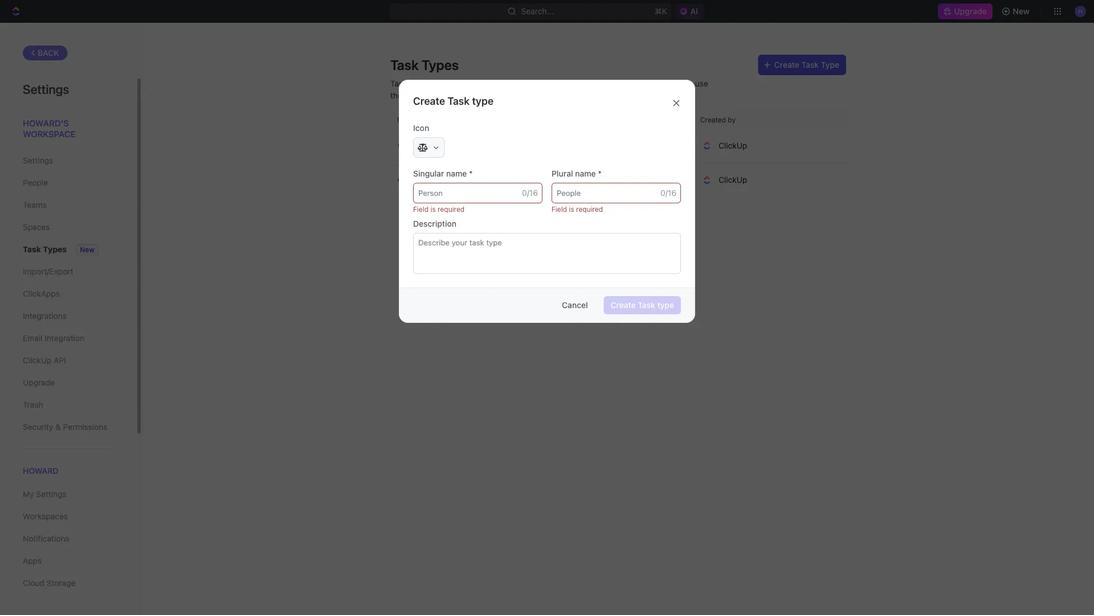 Task type: vqa. For each thing, say whether or not it's contained in the screenshot.
‎Task 2
no



Task type: describe. For each thing, give the bounding box(es) containing it.
them
[[390, 91, 409, 100]]

my
[[23, 490, 34, 499]]

integration
[[45, 334, 84, 343]]

2 vertical spatial settings
[[36, 490, 67, 499]]

0 horizontal spatial for
[[411, 91, 422, 100]]

singular
[[413, 169, 444, 178]]

customers,
[[487, 91, 530, 100]]

be
[[429, 79, 438, 88]]

can
[[413, 79, 427, 88]]

clickapps
[[23, 289, 60, 299]]

workspaces
[[23, 512, 68, 522]]

0 vertical spatial types
[[422, 57, 459, 73]]

clickup for task
[[719, 141, 747, 150]]

names
[[589, 79, 614, 88]]

integrations
[[23, 312, 67, 321]]

create task type inside button
[[611, 301, 674, 310]]

is for plural
[[569, 205, 574, 213]]

my settings
[[23, 490, 67, 499]]

clickup api link
[[23, 351, 113, 371]]

and
[[616, 79, 629, 88]]

clickup.
[[515, 79, 546, 88]]

people,
[[532, 91, 559, 100]]

email integration
[[23, 334, 84, 343]]

settings link
[[23, 151, 113, 170]]

(default)
[[435, 142, 463, 150]]

cancel button
[[555, 296, 595, 315]]

⌘k
[[655, 7, 667, 16]]

clickapps link
[[23, 284, 113, 304]]

epics,
[[463, 91, 485, 100]]

email
[[23, 334, 42, 343]]

new button
[[997, 2, 1037, 21]]

used
[[440, 79, 458, 88]]

howard's workspace
[[23, 118, 75, 139]]

milestone
[[416, 175, 452, 185]]

howard's
[[23, 118, 69, 128]]

1on1s.
[[596, 91, 618, 100]]

storage
[[47, 579, 75, 588]]

workspace
[[23, 129, 75, 139]]

api
[[54, 356, 66, 365]]

search...
[[521, 7, 554, 16]]

cloud storage link
[[23, 574, 113, 594]]

import/export link
[[23, 262, 113, 282]]

like
[[449, 91, 461, 100]]

create task type button
[[759, 55, 847, 75]]

1 vertical spatial settings
[[23, 156, 53, 165]]

security
[[23, 423, 53, 432]]

trash
[[23, 400, 43, 410]]

field for plural name
[[552, 205, 567, 213]]

types inside "settings" element
[[43, 245, 67, 254]]

security & permissions link
[[23, 418, 113, 437]]

upgrade inside "settings" element
[[23, 378, 55, 388]]

notifications link
[[23, 530, 113, 549]]

Describe your task type text field
[[413, 233, 681, 274]]

1 horizontal spatial upgrade
[[954, 7, 987, 16]]

People field
[[552, 183, 681, 204]]

create task type button
[[604, 296, 681, 315]]

workspaces link
[[23, 507, 113, 527]]

things
[[424, 91, 447, 100]]

trash link
[[23, 396, 113, 415]]

scale balanced image
[[418, 144, 428, 151]]

task inside "settings" element
[[23, 245, 41, 254]]

settings element
[[0, 23, 143, 616]]

description
[[413, 219, 457, 229]]

required for plural
[[576, 205, 603, 213]]

integrations link
[[23, 307, 113, 326]]

use
[[695, 79, 709, 88]]

customize
[[548, 79, 587, 88]]

email integration link
[[23, 329, 113, 348]]

0 vertical spatial create
[[775, 60, 800, 70]]

spaces
[[23, 223, 50, 232]]

task types inside "settings" element
[[23, 245, 67, 254]]

tasks can be used for anything in clickup. customize names and icons of tasks to use them for things like epics, customers, people, invoices, 1on1s.
[[390, 79, 709, 100]]

in
[[507, 79, 513, 88]]

* for singular name *
[[469, 169, 473, 178]]

apps link
[[23, 552, 113, 571]]

apps
[[23, 557, 42, 566]]

name
[[397, 116, 416, 124]]

0/16 for plural name *
[[661, 188, 677, 198]]

notifications
[[23, 535, 69, 544]]

to
[[686, 79, 693, 88]]



Task type: locate. For each thing, give the bounding box(es) containing it.
1 horizontal spatial field
[[552, 205, 567, 213]]

1 vertical spatial clickup
[[719, 175, 747, 185]]

create task type
[[413, 95, 494, 107], [611, 301, 674, 310]]

by
[[728, 116, 736, 124]]

security & permissions
[[23, 423, 107, 432]]

upgrade
[[954, 7, 987, 16], [23, 378, 55, 388]]

1 required from the left
[[438, 205, 465, 213]]

back
[[38, 48, 59, 58]]

1 horizontal spatial name
[[575, 169, 596, 178]]

1 vertical spatial upgrade
[[23, 378, 55, 388]]

for down can
[[411, 91, 422, 100]]

name right singular
[[446, 169, 467, 178]]

* up person field
[[469, 169, 473, 178]]

required down people field
[[576, 205, 603, 213]]

name
[[446, 169, 467, 178], [575, 169, 596, 178]]

create left 'type'
[[775, 60, 800, 70]]

spaces link
[[23, 218, 113, 237]]

0 horizontal spatial field
[[413, 205, 429, 213]]

field for singular name
[[413, 205, 429, 213]]

0 vertical spatial new
[[1013, 7, 1030, 16]]

1 vertical spatial types
[[43, 245, 67, 254]]

*
[[469, 169, 473, 178], [598, 169, 602, 178]]

2 0/16 from the left
[[661, 188, 677, 198]]

0 vertical spatial upgrade
[[954, 7, 987, 16]]

clickup api
[[23, 356, 66, 365]]

1 vertical spatial task types
[[23, 245, 67, 254]]

1 0/16 from the left
[[522, 188, 538, 198]]

new inside button
[[1013, 7, 1030, 16]]

1 horizontal spatial type
[[658, 301, 674, 310]]

1 horizontal spatial types
[[422, 57, 459, 73]]

create right cancel
[[611, 301, 636, 310]]

0 horizontal spatial upgrade link
[[23, 373, 113, 393]]

1 field is required from the left
[[413, 205, 465, 213]]

1 horizontal spatial required
[[576, 205, 603, 213]]

name for plural
[[575, 169, 596, 178]]

0 vertical spatial upgrade link
[[939, 3, 993, 19]]

types up be
[[422, 57, 459, 73]]

import/export
[[23, 267, 73, 276]]

settings up people
[[23, 156, 53, 165]]

2 field from the left
[[552, 205, 567, 213]]

0 horizontal spatial new
[[80, 246, 95, 254]]

2 vertical spatial create
[[611, 301, 636, 310]]

upgrade down clickup api
[[23, 378, 55, 388]]

1 vertical spatial for
[[411, 91, 422, 100]]

type
[[472, 95, 494, 107], [658, 301, 674, 310]]

is down the plural name *
[[569, 205, 574, 213]]

howard
[[23, 467, 58, 476]]

1 is from the left
[[431, 205, 436, 213]]

field
[[413, 205, 429, 213], [552, 205, 567, 213]]

1 horizontal spatial field is required
[[552, 205, 603, 213]]

0 vertical spatial settings
[[23, 82, 69, 96]]

tasks up them
[[390, 79, 411, 88]]

upgrade link left new button
[[939, 3, 993, 19]]

* up people field
[[598, 169, 602, 178]]

2 horizontal spatial create
[[775, 60, 800, 70]]

0 vertical spatial type
[[472, 95, 494, 107]]

anything
[[473, 79, 504, 88]]

create down be
[[413, 95, 445, 107]]

0 horizontal spatial name
[[446, 169, 467, 178]]

types up import/export
[[43, 245, 67, 254]]

0 horizontal spatial field is required
[[413, 205, 465, 213]]

required
[[438, 205, 465, 213], [576, 205, 603, 213]]

1 vertical spatial create task type
[[611, 301, 674, 310]]

0 horizontal spatial create
[[413, 95, 445, 107]]

type inside create task type button
[[658, 301, 674, 310]]

1 horizontal spatial task types
[[390, 57, 459, 73]]

field is required for plural
[[552, 205, 603, 213]]

upgrade link up trash link
[[23, 373, 113, 393]]

1 tasks from the left
[[390, 79, 411, 88]]

1 * from the left
[[469, 169, 473, 178]]

1 vertical spatial upgrade link
[[23, 373, 113, 393]]

2 name from the left
[[575, 169, 596, 178]]

field down plural
[[552, 205, 567, 213]]

1 field from the left
[[413, 205, 429, 213]]

required up "description"
[[438, 205, 465, 213]]

people link
[[23, 173, 113, 193]]

new inside "settings" element
[[80, 246, 95, 254]]

field up "description"
[[413, 205, 429, 213]]

field is required for singular
[[413, 205, 465, 213]]

clickup
[[719, 141, 747, 150], [719, 175, 747, 185], [23, 356, 51, 365]]

upgrade link
[[939, 3, 993, 19], [23, 373, 113, 393]]

name for singular
[[446, 169, 467, 178]]

0 horizontal spatial *
[[469, 169, 473, 178]]

my settings link
[[23, 485, 113, 505]]

create task type
[[775, 60, 840, 70]]

2 field is required from the left
[[552, 205, 603, 213]]

1 horizontal spatial for
[[460, 79, 471, 88]]

0 vertical spatial for
[[460, 79, 471, 88]]

1 vertical spatial create
[[413, 95, 445, 107]]

0 vertical spatial create task type
[[413, 95, 494, 107]]

task
[[390, 57, 419, 73], [802, 60, 819, 70], [448, 95, 470, 107], [416, 141, 433, 150], [23, 245, 41, 254], [638, 301, 655, 310]]

0 horizontal spatial types
[[43, 245, 67, 254]]

0 horizontal spatial type
[[472, 95, 494, 107]]

task (default)
[[416, 141, 463, 150]]

cancel
[[562, 301, 588, 310]]

0 horizontal spatial upgrade
[[23, 378, 55, 388]]

task types up can
[[390, 57, 459, 73]]

invoices,
[[561, 91, 594, 100]]

2 required from the left
[[576, 205, 603, 213]]

settings up howard's
[[23, 82, 69, 96]]

clickup inside "settings" element
[[23, 356, 51, 365]]

tasks
[[390, 79, 411, 88], [663, 79, 684, 88]]

1 horizontal spatial 0/16
[[661, 188, 677, 198]]

* for plural name *
[[598, 169, 602, 178]]

1 horizontal spatial create
[[611, 301, 636, 310]]

is
[[431, 205, 436, 213], [569, 205, 574, 213]]

1 horizontal spatial is
[[569, 205, 574, 213]]

types
[[422, 57, 459, 73], [43, 245, 67, 254]]

teams link
[[23, 196, 113, 215]]

new
[[1013, 7, 1030, 16], [80, 246, 95, 254]]

1 vertical spatial type
[[658, 301, 674, 310]]

1 horizontal spatial *
[[598, 169, 602, 178]]

0 horizontal spatial required
[[438, 205, 465, 213]]

settings
[[23, 82, 69, 96], [23, 156, 53, 165], [36, 490, 67, 499]]

1 horizontal spatial new
[[1013, 7, 1030, 16]]

0 vertical spatial clickup
[[719, 141, 747, 150]]

2 tasks from the left
[[663, 79, 684, 88]]

1 horizontal spatial tasks
[[663, 79, 684, 88]]

0 horizontal spatial 0/16
[[522, 188, 538, 198]]

name right plural
[[575, 169, 596, 178]]

2 is from the left
[[569, 205, 574, 213]]

teams
[[23, 200, 47, 210]]

0/16 for singular name *
[[522, 188, 538, 198]]

task types
[[390, 57, 459, 73], [23, 245, 67, 254]]

back link
[[23, 46, 68, 60]]

0 horizontal spatial is
[[431, 205, 436, 213]]

required for singular
[[438, 205, 465, 213]]

settings right my
[[36, 490, 67, 499]]

is for singular
[[431, 205, 436, 213]]

of
[[653, 79, 661, 88]]

permissions
[[63, 423, 107, 432]]

1 vertical spatial new
[[80, 246, 95, 254]]

plural name *
[[552, 169, 602, 178]]

0 horizontal spatial create task type
[[413, 95, 494, 107]]

&
[[55, 423, 61, 432]]

field is required up "description"
[[413, 205, 465, 213]]

for
[[460, 79, 471, 88], [411, 91, 422, 100]]

Person field
[[413, 183, 543, 204]]

plural
[[552, 169, 573, 178]]

created by
[[701, 116, 736, 124]]

1 horizontal spatial upgrade link
[[939, 3, 993, 19]]

cloud storage
[[23, 579, 75, 588]]

upgrade left new button
[[954, 7, 987, 16]]

1 horizontal spatial create task type
[[611, 301, 674, 310]]

for up epics,
[[460, 79, 471, 88]]

singular name *
[[413, 169, 473, 178]]

2 * from the left
[[598, 169, 602, 178]]

task types up import/export
[[23, 245, 67, 254]]

create
[[775, 60, 800, 70], [413, 95, 445, 107], [611, 301, 636, 310]]

2 vertical spatial clickup
[[23, 356, 51, 365]]

tasks left to
[[663, 79, 684, 88]]

0 horizontal spatial task types
[[23, 245, 67, 254]]

icons
[[632, 79, 651, 88]]

1 name from the left
[[446, 169, 467, 178]]

type
[[821, 60, 840, 70]]

people
[[23, 178, 48, 188]]

0 vertical spatial task types
[[390, 57, 459, 73]]

icon
[[413, 123, 429, 133]]

field is required down the plural name *
[[552, 205, 603, 213]]

0 horizontal spatial tasks
[[390, 79, 411, 88]]

created
[[701, 116, 726, 124]]

cloud
[[23, 579, 44, 588]]

clickup for milestone
[[719, 175, 747, 185]]

is up "description"
[[431, 205, 436, 213]]



